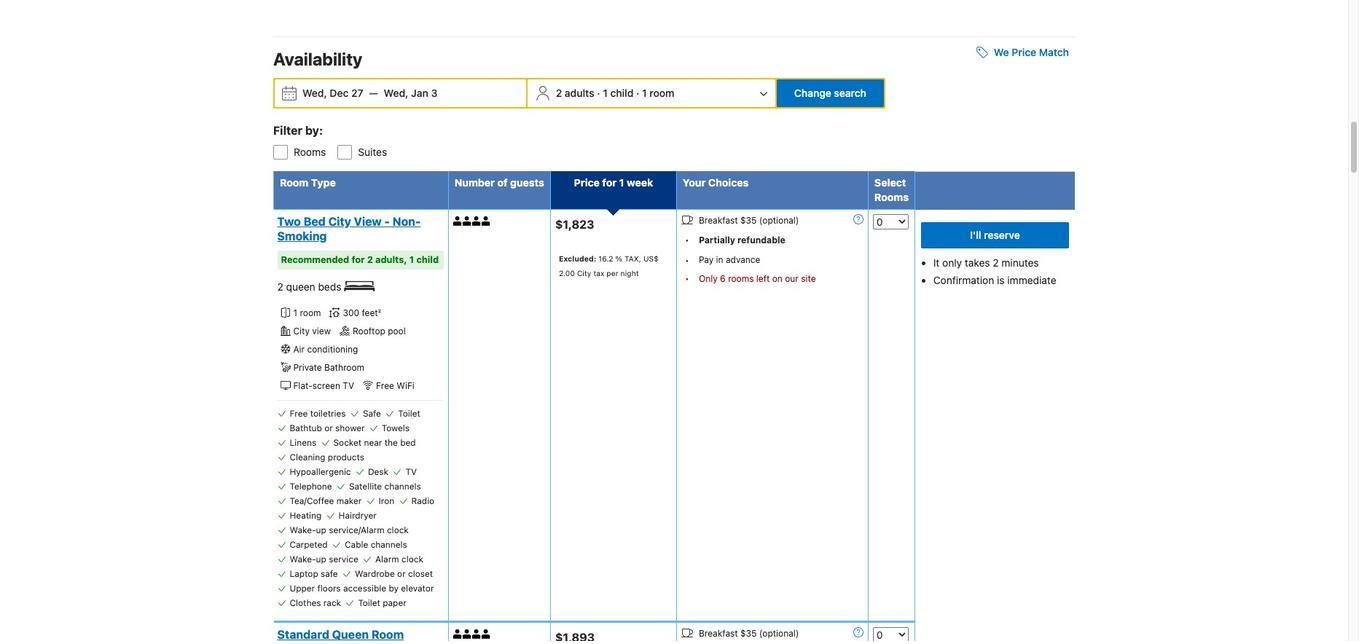 Task type: locate. For each thing, give the bounding box(es) containing it.
1 wake- from the top
[[290, 524, 316, 535]]

1 • from the top
[[685, 235, 689, 246]]

1 horizontal spatial room
[[649, 87, 674, 99]]

2 · from the left
[[636, 87, 639, 99]]

channels up iron
[[384, 481, 421, 492]]

linens
[[290, 437, 316, 448]]

minutes
[[1002, 257, 1039, 269]]

2 $35 from the top
[[740, 628, 757, 639]]

change
[[794, 87, 831, 99]]

for
[[602, 176, 617, 189], [352, 254, 365, 265]]

or for bathtub
[[324, 422, 333, 433]]

availability
[[273, 49, 362, 69]]

1 horizontal spatial price
[[1012, 46, 1036, 58]]

toilet for toilet paper
[[358, 597, 380, 608]]

wed, right the —
[[384, 87, 408, 99]]

1 horizontal spatial city
[[328, 215, 351, 228]]

more details on meals and payment options image for •
[[853, 214, 863, 224]]

2 adults · 1 child · 1 room button
[[529, 79, 774, 107]]

child right adults
[[610, 87, 634, 99]]

• for pay in advance
[[685, 255, 689, 266]]

0 horizontal spatial room
[[300, 307, 321, 318]]

27
[[351, 87, 363, 99]]

0 vertical spatial breakfast $35 (optional)
[[699, 215, 799, 226]]

or down the alarm clock at the bottom of page
[[397, 568, 406, 579]]

0 horizontal spatial room
[[280, 176, 308, 189]]

2 horizontal spatial city
[[577, 269, 591, 277]]

wake- for wake-up service
[[290, 554, 316, 565]]

2 up from the top
[[316, 554, 326, 565]]

toilet for toilet
[[398, 408, 420, 419]]

paper
[[383, 597, 406, 608]]

price up $1,823
[[574, 176, 600, 189]]

type
[[311, 176, 336, 189]]

city up air
[[293, 325, 310, 336]]

0 vertical spatial city
[[328, 215, 351, 228]]

number
[[455, 176, 495, 189]]

0 horizontal spatial free
[[290, 408, 308, 419]]

1 vertical spatial city
[[577, 269, 591, 277]]

change search
[[794, 87, 866, 99]]

1 vertical spatial breakfast
[[699, 628, 738, 639]]

up up laptop safe
[[316, 554, 326, 565]]

up
[[316, 524, 326, 535], [316, 554, 326, 565]]

• for only 6 rooms left on our site
[[685, 273, 689, 284]]

bed
[[400, 437, 416, 448]]

flat-
[[293, 380, 312, 391]]

1 vertical spatial (optional)
[[759, 628, 799, 639]]

0 horizontal spatial city
[[293, 325, 310, 336]]

wake-up service
[[290, 554, 358, 565]]

2 (optional) from the top
[[759, 628, 799, 639]]

1 vertical spatial room
[[372, 628, 404, 641]]

0 horizontal spatial price
[[574, 176, 600, 189]]

wed,
[[302, 87, 327, 99], [384, 87, 408, 99]]

1 horizontal spatial wed,
[[384, 87, 408, 99]]

2 wake- from the top
[[290, 554, 316, 565]]

2 vertical spatial •
[[685, 273, 689, 284]]

wifi
[[397, 380, 414, 391]]

0 vertical spatial room
[[280, 176, 308, 189]]

for for recommended
[[352, 254, 365, 265]]

toilet up towels
[[398, 408, 420, 419]]

free up bathtub
[[290, 408, 308, 419]]

number of guests
[[455, 176, 544, 189]]

group containing rooms
[[262, 133, 1075, 160]]

confirmation
[[933, 274, 994, 286]]

clock up 'closet' on the left bottom of the page
[[402, 554, 423, 565]]

or
[[324, 422, 333, 433], [397, 568, 406, 579]]

by:
[[305, 124, 323, 137]]

• left "partially"
[[685, 235, 689, 246]]

more details on meals and payment options image
[[853, 214, 863, 224], [853, 627, 863, 637]]

in
[[716, 254, 723, 265]]

wake-
[[290, 524, 316, 535], [290, 554, 316, 565]]

0 horizontal spatial child
[[416, 254, 439, 265]]

3 • from the top
[[685, 273, 689, 284]]

desk
[[368, 466, 388, 477]]

left
[[756, 273, 770, 284]]

free left wifi
[[376, 380, 394, 391]]

night
[[621, 269, 639, 277]]

room inside dropdown button
[[649, 87, 674, 99]]

1 horizontal spatial for
[[602, 176, 617, 189]]

0 horizontal spatial or
[[324, 422, 333, 433]]

we price match
[[994, 46, 1069, 58]]

for left week
[[602, 176, 617, 189]]

0 vertical spatial price
[[1012, 46, 1036, 58]]

room
[[280, 176, 308, 189], [372, 628, 404, 641]]

wed, left the dec
[[302, 87, 327, 99]]

0 horizontal spatial for
[[352, 254, 365, 265]]

1 vertical spatial rooms
[[874, 191, 909, 203]]

• left 'only'
[[685, 273, 689, 284]]

channels
[[384, 481, 421, 492], [371, 539, 407, 550]]

filter
[[273, 124, 303, 137]]

0 vertical spatial wake-
[[290, 524, 316, 535]]

wake- down heating
[[290, 524, 316, 535]]

1 vertical spatial breakfast $35 (optional)
[[699, 628, 799, 639]]

2 inside it only takes 2 minutes confirmation is immediate
[[993, 257, 999, 269]]

1 horizontal spatial free
[[376, 380, 394, 391]]

for down two bed city view - non- smoking link
[[352, 254, 365, 265]]

0 vertical spatial or
[[324, 422, 333, 433]]

2 queen beds
[[277, 281, 344, 293]]

carpeted
[[290, 539, 328, 550]]

heating
[[290, 510, 322, 521]]

0 vertical spatial channels
[[384, 481, 421, 492]]

rack
[[323, 597, 341, 608]]

standard queen room
[[277, 628, 404, 641]]

1 vertical spatial more details on meals and payment options image
[[853, 627, 863, 637]]

jan
[[411, 87, 428, 99]]

search
[[834, 87, 866, 99]]

1 horizontal spatial room
[[372, 628, 404, 641]]

1 breakfast $35 (optional) from the top
[[699, 215, 799, 226]]

up for service
[[316, 554, 326, 565]]

filter by:
[[273, 124, 323, 137]]

0 vertical spatial breakfast
[[699, 215, 738, 226]]

1 vertical spatial tv
[[405, 466, 417, 477]]

only
[[942, 257, 962, 269]]

rooftop pool
[[353, 325, 406, 336]]

is
[[997, 274, 1005, 286]]

0 vertical spatial room
[[649, 87, 674, 99]]

2 more details on meals and payment options image from the top
[[853, 627, 863, 637]]

0 horizontal spatial toilet
[[358, 597, 380, 608]]

room left type
[[280, 176, 308, 189]]

screen
[[312, 380, 340, 391]]

0 vertical spatial toilet
[[398, 408, 420, 419]]

0 vertical spatial tv
[[343, 380, 354, 391]]

rooms down select on the right
[[874, 191, 909, 203]]

laptop safe
[[290, 568, 338, 579]]

tv down bed
[[405, 466, 417, 477]]

2 left queen
[[277, 281, 283, 293]]

•
[[685, 235, 689, 246], [685, 255, 689, 266], [685, 273, 689, 284]]

safe
[[363, 408, 381, 419]]

1 vertical spatial free
[[290, 408, 308, 419]]

• left pay
[[685, 255, 689, 266]]

our
[[785, 273, 799, 284]]

city right the bed
[[328, 215, 351, 228]]

refundable
[[738, 235, 785, 246]]

1 vertical spatial $35
[[740, 628, 757, 639]]

free wifi
[[376, 380, 414, 391]]

site
[[801, 273, 816, 284]]

2 adults · 1 child · 1 room
[[556, 87, 674, 99]]

wake- up laptop
[[290, 554, 316, 565]]

0 vertical spatial free
[[376, 380, 394, 391]]

occupancy image
[[453, 216, 463, 226], [463, 216, 472, 226], [472, 216, 482, 226], [482, 216, 491, 226], [453, 629, 463, 639], [463, 629, 472, 639], [472, 629, 482, 639]]

price right we
[[1012, 46, 1036, 58]]

tv down bathroom
[[343, 380, 354, 391]]

$1,823
[[555, 218, 594, 231]]

rooms down by:
[[294, 146, 326, 158]]

tv
[[343, 380, 354, 391], [405, 466, 417, 477]]

city left 'tax'
[[577, 269, 591, 277]]

clothes
[[290, 597, 321, 608]]

2 up is on the right of the page
[[993, 257, 999, 269]]

we
[[994, 46, 1009, 58]]

conditioning
[[307, 344, 358, 355]]

child right adults,
[[416, 254, 439, 265]]

1 horizontal spatial ·
[[636, 87, 639, 99]]

up up carpeted
[[316, 524, 326, 535]]

tax,
[[625, 254, 641, 263]]

or down "toiletries"
[[324, 422, 333, 433]]

occupancy image
[[482, 629, 491, 639]]

breakfast
[[699, 215, 738, 226], [699, 628, 738, 639]]

air
[[293, 344, 305, 355]]

alarm clock
[[375, 554, 423, 565]]

group
[[262, 133, 1075, 160]]

0 vertical spatial up
[[316, 524, 326, 535]]

bathtub
[[290, 422, 322, 433]]

1 vertical spatial for
[[352, 254, 365, 265]]

0 vertical spatial for
[[602, 176, 617, 189]]

0 vertical spatial rooms
[[294, 146, 326, 158]]

change search button
[[777, 79, 884, 107]]

1 vertical spatial channels
[[371, 539, 407, 550]]

more details on meals and payment options image for breakfast $35
[[853, 627, 863, 637]]

0 horizontal spatial ·
[[597, 87, 600, 99]]

·
[[597, 87, 600, 99], [636, 87, 639, 99]]

1 up from the top
[[316, 524, 326, 535]]

rooms inside group
[[294, 146, 326, 158]]

0 horizontal spatial rooms
[[294, 146, 326, 158]]

city inside two bed city view - non- smoking
[[328, 215, 351, 228]]

1 horizontal spatial child
[[610, 87, 634, 99]]

1 vertical spatial •
[[685, 255, 689, 266]]

0 vertical spatial $35
[[740, 215, 757, 226]]

child
[[610, 87, 634, 99], [416, 254, 439, 265]]

1 horizontal spatial toilet
[[398, 408, 420, 419]]

0 vertical spatial child
[[610, 87, 634, 99]]

partially refundable
[[699, 235, 785, 246]]

1 vertical spatial wake-
[[290, 554, 316, 565]]

2 • from the top
[[685, 255, 689, 266]]

1 vertical spatial or
[[397, 568, 406, 579]]

1 more details on meals and payment options image from the top
[[853, 214, 863, 224]]

0 vertical spatial more details on meals and payment options image
[[853, 214, 863, 224]]

private
[[293, 362, 322, 373]]

free for free wifi
[[376, 380, 394, 391]]

cleaning
[[290, 452, 325, 462]]

clock up 'cable channels'
[[387, 524, 409, 535]]

1 horizontal spatial tv
[[405, 466, 417, 477]]

alarm
[[375, 554, 399, 565]]

0 vertical spatial clock
[[387, 524, 409, 535]]

channels up alarm
[[371, 539, 407, 550]]

two bed city view - non- smoking link
[[277, 214, 440, 243]]

1 vertical spatial toilet
[[358, 597, 380, 608]]

0 horizontal spatial wed,
[[302, 87, 327, 99]]

2 left adults
[[556, 87, 562, 99]]

1 (optional) from the top
[[759, 215, 799, 226]]

toilet down accessible
[[358, 597, 380, 608]]

1 horizontal spatial or
[[397, 568, 406, 579]]

wed, dec 27 — wed, jan 3
[[302, 87, 437, 99]]

clothes rack
[[290, 597, 341, 608]]

3
[[431, 87, 437, 99]]

1 vertical spatial up
[[316, 554, 326, 565]]

view
[[354, 215, 382, 228]]

0 vertical spatial (optional)
[[759, 215, 799, 226]]

room down the toilet paper
[[372, 628, 404, 641]]

free
[[376, 380, 394, 391], [290, 408, 308, 419]]

0 vertical spatial •
[[685, 235, 689, 246]]

• for partially refundable
[[685, 235, 689, 246]]



Task type: vqa. For each thing, say whether or not it's contained in the screenshot.
the "States" inside the the Scavenger Hunt in Virginia Beach by 3Quest Challenge Virginia Beach, United States of America
no



Task type: describe. For each thing, give the bounding box(es) containing it.
wardrobe or closet
[[355, 568, 433, 579]]

queen
[[332, 628, 369, 641]]

satellite
[[349, 481, 382, 492]]

city inside 16.2 % tax, us$ 2.00 city tax per night
[[577, 269, 591, 277]]

radio
[[411, 495, 434, 506]]

select rooms
[[874, 176, 909, 203]]

free for free toiletries
[[290, 408, 308, 419]]

toiletries
[[310, 408, 346, 419]]

2 left adults,
[[367, 254, 373, 265]]

2 breakfast from the top
[[699, 628, 738, 639]]

excluded:
[[559, 254, 596, 263]]

channels for satellite channels
[[384, 481, 421, 492]]

1 · from the left
[[597, 87, 600, 99]]

price for 1 week
[[574, 176, 653, 189]]

room inside 'standard queen room'
[[372, 628, 404, 641]]

upper floors accessible by elevator
[[290, 583, 434, 594]]

dec
[[330, 87, 349, 99]]

16.2 % tax, us$ 2.00 city tax per night
[[559, 254, 659, 277]]

guests
[[510, 176, 544, 189]]

bathroom
[[324, 362, 364, 373]]

rooms
[[728, 273, 754, 284]]

only
[[699, 273, 718, 284]]

accessible
[[343, 583, 386, 594]]

1 breakfast from the top
[[699, 215, 738, 226]]

us$
[[643, 254, 659, 263]]

standard queen room link
[[277, 627, 440, 641]]

near
[[364, 437, 382, 448]]

two bed city view - non- smoking
[[277, 215, 421, 243]]

rooftop
[[353, 325, 385, 336]]

flat-screen tv
[[293, 380, 354, 391]]

bathtub or shower
[[290, 422, 365, 433]]

suites
[[358, 146, 387, 158]]

towels
[[382, 422, 410, 433]]

2 wed, from the left
[[384, 87, 408, 99]]

socket
[[333, 437, 362, 448]]

2 breakfast $35 (optional) from the top
[[699, 628, 799, 639]]

wake- for wake-up service/alarm clock
[[290, 524, 316, 535]]

iron
[[379, 495, 394, 506]]

on
[[772, 273, 783, 284]]

your choices
[[683, 176, 749, 189]]

view
[[312, 325, 331, 336]]

16.2
[[598, 254, 613, 263]]

adults
[[565, 87, 594, 99]]

floors
[[317, 583, 341, 594]]

feet²
[[362, 307, 381, 318]]

1 vertical spatial clock
[[402, 554, 423, 565]]

1 vertical spatial child
[[416, 254, 439, 265]]

-
[[384, 215, 390, 228]]

laptop
[[290, 568, 318, 579]]

300 feet²
[[343, 307, 381, 318]]

cable
[[345, 539, 368, 550]]

satellite channels
[[349, 481, 421, 492]]

upper
[[290, 583, 315, 594]]

1 vertical spatial room
[[300, 307, 321, 318]]

300
[[343, 307, 359, 318]]

—
[[369, 87, 378, 99]]

1 wed, from the left
[[302, 87, 327, 99]]

by
[[389, 583, 399, 594]]

tea/coffee maker
[[290, 495, 362, 506]]

wardrobe
[[355, 568, 395, 579]]

your
[[683, 176, 706, 189]]

2.00
[[559, 269, 575, 277]]

recommended
[[281, 254, 349, 265]]

i'll reserve button
[[921, 222, 1069, 249]]

2 vertical spatial city
[[293, 325, 310, 336]]

socket near the bed
[[333, 437, 416, 448]]

it only takes 2 minutes confirmation is immediate
[[933, 257, 1056, 286]]

6
[[720, 273, 726, 284]]

match
[[1039, 46, 1069, 58]]

of
[[497, 176, 508, 189]]

week
[[627, 176, 653, 189]]

the
[[385, 437, 398, 448]]

closet
[[408, 568, 433, 579]]

private bathroom
[[293, 362, 364, 373]]

select
[[874, 176, 906, 189]]

pay
[[699, 254, 714, 265]]

1 $35 from the top
[[740, 215, 757, 226]]

channels for cable channels
[[371, 539, 407, 550]]

toilet paper
[[358, 597, 406, 608]]

1 horizontal spatial rooms
[[874, 191, 909, 203]]

2 inside dropdown button
[[556, 87, 562, 99]]

tax
[[593, 269, 604, 277]]

per
[[607, 269, 618, 277]]

child inside dropdown button
[[610, 87, 634, 99]]

it
[[933, 257, 940, 269]]

bed
[[304, 215, 326, 228]]

city view
[[293, 325, 331, 336]]

elevator
[[401, 583, 434, 594]]

air conditioning
[[293, 344, 358, 355]]

wed, dec 27 button
[[297, 80, 369, 106]]

products
[[328, 452, 364, 462]]

beds
[[318, 281, 341, 293]]

0 horizontal spatial tv
[[343, 380, 354, 391]]

pay in advance
[[699, 254, 760, 265]]

two
[[277, 215, 301, 228]]

immediate
[[1007, 274, 1056, 286]]

standard
[[277, 628, 329, 641]]

cleaning products
[[290, 452, 364, 462]]

up for service/alarm
[[316, 524, 326, 535]]

for for price
[[602, 176, 617, 189]]

smoking
[[277, 230, 327, 243]]

1 vertical spatial price
[[574, 176, 600, 189]]

price inside dropdown button
[[1012, 46, 1036, 58]]

hypoallergenic
[[290, 466, 351, 477]]

wake-up service/alarm clock
[[290, 524, 409, 535]]

choices
[[708, 176, 749, 189]]

or for wardrobe
[[397, 568, 406, 579]]



